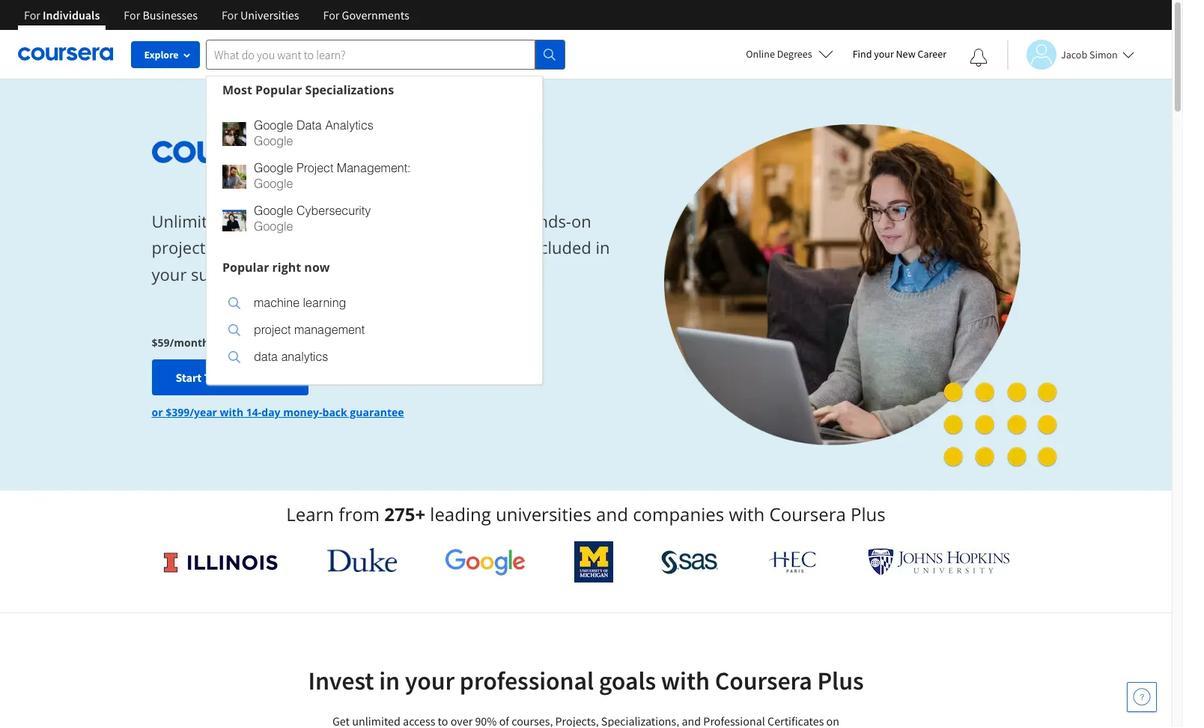 Task type: vqa. For each thing, say whether or not it's contained in the screenshot.
own on the top left
no



Task type: describe. For each thing, give the bounding box(es) containing it.
class
[[410, 210, 446, 232]]

suggestion image image left project
[[228, 324, 240, 336]]

jacob
[[1061, 48, 1087, 61]]

google cybersecurity google
[[254, 204, 371, 233]]

0 vertical spatial with
[[220, 405, 243, 419]]

start 7-day free trial button
[[152, 360, 308, 396]]

for businesses
[[124, 7, 198, 22]]

3 google from the top
[[254, 161, 293, 175]]

google data analytics google
[[254, 119, 373, 148]]

day inside button
[[214, 370, 233, 385]]

1 horizontal spatial day
[[262, 405, 280, 419]]

project
[[296, 161, 334, 175]]

suggestion image image down most
[[222, 122, 246, 146]]

and inside the unlimited access to 7,000+ world-class courses, hands-on projects, and job-ready certificate programs—all included in your subscription
[[222, 236, 251, 259]]

list box for most popular specializations
[[207, 103, 542, 253]]

now
[[304, 259, 330, 275]]

world-
[[361, 210, 410, 232]]

list box for popular right now
[[207, 280, 542, 384]]

unlimited access to 7,000+ world-class courses, hands-on projects, and job-ready certificate programs—all included in your subscription
[[152, 210, 610, 285]]

1 google from the top
[[254, 119, 293, 132]]

coursera image
[[18, 42, 113, 66]]

simon
[[1089, 48, 1118, 61]]

1 vertical spatial popular
[[222, 259, 269, 275]]

analytics
[[281, 350, 328, 364]]

help center image
[[1133, 688, 1151, 706]]

money-
[[283, 405, 322, 419]]

invest in your professional goals with coursera plus
[[308, 665, 864, 696]]

1 horizontal spatial your
[[405, 665, 455, 696]]

career
[[918, 47, 946, 61]]

1 vertical spatial plus
[[817, 665, 864, 696]]

duke university image
[[327, 548, 397, 572]]

suggestion image image up "subscription"
[[222, 207, 246, 231]]

back
[[322, 405, 347, 419]]

governments
[[342, 7, 409, 22]]

job-
[[255, 236, 285, 259]]

most popular specializations
[[222, 81, 394, 98]]

machine learning
[[254, 296, 346, 310]]

0 vertical spatial plus
[[851, 502, 886, 526]]

google image
[[445, 548, 526, 576]]

2 google from the top
[[254, 134, 293, 148]]

project
[[254, 323, 291, 337]]

ready
[[285, 236, 328, 259]]

coursera plus image
[[152, 141, 379, 163]]

start 7-day free trial
[[176, 370, 284, 385]]

sas image
[[661, 550, 718, 574]]

your inside find your new career "link"
[[874, 47, 894, 61]]

courses,
[[451, 210, 514, 232]]

degrees
[[777, 47, 812, 61]]

projects,
[[152, 236, 217, 259]]

4 google from the top
[[254, 177, 293, 191]]

companies
[[633, 502, 724, 526]]

specializations
[[305, 81, 394, 98]]

/month,
[[170, 336, 212, 350]]

suggestion image image down cancel
[[228, 351, 240, 363]]

0 vertical spatial popular
[[255, 81, 302, 98]]

6 google from the top
[[254, 220, 293, 233]]

explore
[[144, 48, 179, 61]]

for governments
[[323, 7, 409, 22]]

0 vertical spatial coursera
[[769, 502, 846, 526]]

suggestion image image down "subscription"
[[228, 297, 240, 309]]

to
[[285, 210, 301, 232]]

cancel
[[215, 336, 248, 350]]

autocomplete results list box
[[206, 75, 543, 385]]

suggestion image image down coursera plus image
[[222, 164, 246, 188]]

find your new career link
[[845, 45, 954, 64]]

jacob simon
[[1061, 48, 1118, 61]]

johns hopkins university image
[[867, 548, 1010, 576]]

for universities
[[222, 7, 299, 22]]

in inside the unlimited access to 7,000+ world-class courses, hands-on projects, and job-ready certificate programs—all included in your subscription
[[596, 236, 610, 259]]

invest
[[308, 665, 374, 696]]

for for governments
[[323, 7, 340, 22]]

275+
[[384, 502, 425, 526]]

for individuals
[[24, 7, 100, 22]]

data
[[254, 350, 278, 364]]

analytics
[[325, 119, 373, 132]]

banner navigation
[[12, 0, 421, 41]]



Task type: locate. For each thing, give the bounding box(es) containing it.
$59 /month, cancel anytime
[[152, 336, 294, 350]]

goals
[[599, 665, 656, 696]]

0 horizontal spatial and
[[222, 236, 251, 259]]

guarantee
[[350, 405, 404, 419]]

programs—all
[[412, 236, 521, 259]]

2 vertical spatial your
[[405, 665, 455, 696]]

What do you want to learn? text field
[[206, 39, 535, 69]]

for for universities
[[222, 7, 238, 22]]

coursera
[[769, 502, 846, 526], [715, 665, 812, 696]]

for left governments
[[323, 7, 340, 22]]

0 horizontal spatial with
[[220, 405, 243, 419]]

for left universities
[[222, 7, 238, 22]]

from
[[339, 502, 380, 526]]

subscription
[[191, 263, 286, 285]]

5 google from the top
[[254, 204, 293, 218]]

$399
[[166, 405, 190, 419]]

on
[[571, 210, 591, 232]]

online degrees button
[[734, 37, 845, 70]]

14-
[[246, 405, 262, 419]]

1 for from the left
[[24, 7, 40, 22]]

1 vertical spatial with
[[729, 502, 765, 526]]

for for businesses
[[124, 7, 140, 22]]

online degrees
[[746, 47, 812, 61]]

2 horizontal spatial your
[[874, 47, 894, 61]]

find your new career
[[853, 47, 946, 61]]

2 for from the left
[[124, 7, 140, 22]]

in right invest
[[379, 665, 400, 696]]

for
[[24, 7, 40, 22], [124, 7, 140, 22], [222, 7, 238, 22], [323, 7, 340, 22]]

access
[[231, 210, 281, 232]]

free
[[236, 370, 258, 385]]

with right the "goals" at bottom
[[661, 665, 710, 696]]

hands-
[[519, 210, 571, 232]]

0 horizontal spatial day
[[214, 370, 233, 385]]

or
[[152, 405, 163, 419]]

and
[[222, 236, 251, 259], [596, 502, 628, 526]]

list box
[[207, 103, 542, 253], [207, 280, 542, 384]]

3 for from the left
[[222, 7, 238, 22]]

day left the free
[[214, 370, 233, 385]]

in right included
[[596, 236, 610, 259]]

popular down job-
[[222, 259, 269, 275]]

1 horizontal spatial with
[[661, 665, 710, 696]]

individuals
[[43, 7, 100, 22]]

included
[[526, 236, 591, 259]]

professional
[[460, 665, 594, 696]]

1 vertical spatial list box
[[207, 280, 542, 384]]

certificate
[[333, 236, 408, 259]]

university of michigan image
[[574, 541, 613, 583]]

project management
[[254, 323, 365, 337]]

cybersecurity
[[296, 204, 371, 218]]

google project management: google
[[254, 161, 411, 191]]

learning
[[303, 296, 346, 310]]

learn
[[286, 502, 334, 526]]

find
[[853, 47, 872, 61]]

universities
[[240, 7, 299, 22]]

management:
[[337, 161, 411, 175]]

0 horizontal spatial in
[[379, 665, 400, 696]]

and up 'university of michigan' image
[[596, 502, 628, 526]]

0 vertical spatial list box
[[207, 103, 542, 253]]

list box containing machine learning
[[207, 280, 542, 384]]

your
[[874, 47, 894, 61], [152, 263, 187, 285], [405, 665, 455, 696]]

trial
[[261, 370, 284, 385]]

with
[[220, 405, 243, 419], [729, 502, 765, 526], [661, 665, 710, 696]]

0 horizontal spatial your
[[152, 263, 187, 285]]

management
[[294, 323, 365, 337]]

for left businesses
[[124, 7, 140, 22]]

1 horizontal spatial in
[[596, 236, 610, 259]]

/year
[[190, 405, 217, 419]]

2 horizontal spatial with
[[729, 502, 765, 526]]

with left 14-
[[220, 405, 243, 419]]

popular right most
[[255, 81, 302, 98]]

popular
[[255, 81, 302, 98], [222, 259, 269, 275]]

1 vertical spatial and
[[596, 502, 628, 526]]

plus
[[851, 502, 886, 526], [817, 665, 864, 696]]

1 vertical spatial day
[[262, 405, 280, 419]]

machine
[[254, 296, 300, 310]]

data
[[296, 119, 322, 132]]

none search field containing most popular specializations
[[206, 39, 565, 385]]

0 vertical spatial and
[[222, 236, 251, 259]]

data analytics
[[254, 350, 328, 364]]

learn from 275+ leading universities and companies with coursera plus
[[286, 502, 886, 526]]

popular right now
[[222, 259, 330, 275]]

new
[[896, 47, 916, 61]]

start
[[176, 370, 202, 385]]

right
[[272, 259, 301, 275]]

0 vertical spatial your
[[874, 47, 894, 61]]

and up "subscription"
[[222, 236, 251, 259]]

1 vertical spatial coursera
[[715, 665, 812, 696]]

1 list box from the top
[[207, 103, 542, 253]]

explore button
[[131, 41, 200, 68]]

None search field
[[206, 39, 565, 385]]

in
[[596, 236, 610, 259], [379, 665, 400, 696]]

show notifications image
[[970, 49, 988, 67]]

2 list box from the top
[[207, 280, 542, 384]]

or $399 /year with 14-day money-back guarantee
[[152, 405, 404, 419]]

0 vertical spatial in
[[596, 236, 610, 259]]

universities
[[496, 502, 591, 526]]

day left money-
[[262, 405, 280, 419]]

2 vertical spatial with
[[661, 665, 710, 696]]

1 horizontal spatial and
[[596, 502, 628, 526]]

1 vertical spatial your
[[152, 263, 187, 285]]

$59
[[152, 336, 170, 350]]

7,000+
[[305, 210, 356, 232]]

1 vertical spatial in
[[379, 665, 400, 696]]

4 for from the left
[[323, 7, 340, 22]]

hec paris image
[[767, 547, 819, 577]]

jacob simon button
[[1007, 39, 1134, 69]]

for for individuals
[[24, 7, 40, 22]]

for left individuals
[[24, 7, 40, 22]]

your inside the unlimited access to 7,000+ world-class courses, hands-on projects, and job-ready certificate programs—all included in your subscription
[[152, 263, 187, 285]]

7-
[[204, 370, 214, 385]]

unlimited
[[152, 210, 227, 232]]

day
[[214, 370, 233, 385], [262, 405, 280, 419]]

university of illinois at urbana-champaign image
[[162, 550, 279, 574]]

online
[[746, 47, 775, 61]]

businesses
[[143, 7, 198, 22]]

0 vertical spatial day
[[214, 370, 233, 385]]

list box containing google data analytics
[[207, 103, 542, 253]]

suggestion image image
[[222, 122, 246, 146], [222, 164, 246, 188], [222, 207, 246, 231], [228, 297, 240, 309], [228, 324, 240, 336], [228, 351, 240, 363]]

most
[[222, 81, 252, 98]]

with right companies on the bottom right
[[729, 502, 765, 526]]

anytime
[[251, 336, 294, 350]]

leading
[[430, 502, 491, 526]]



